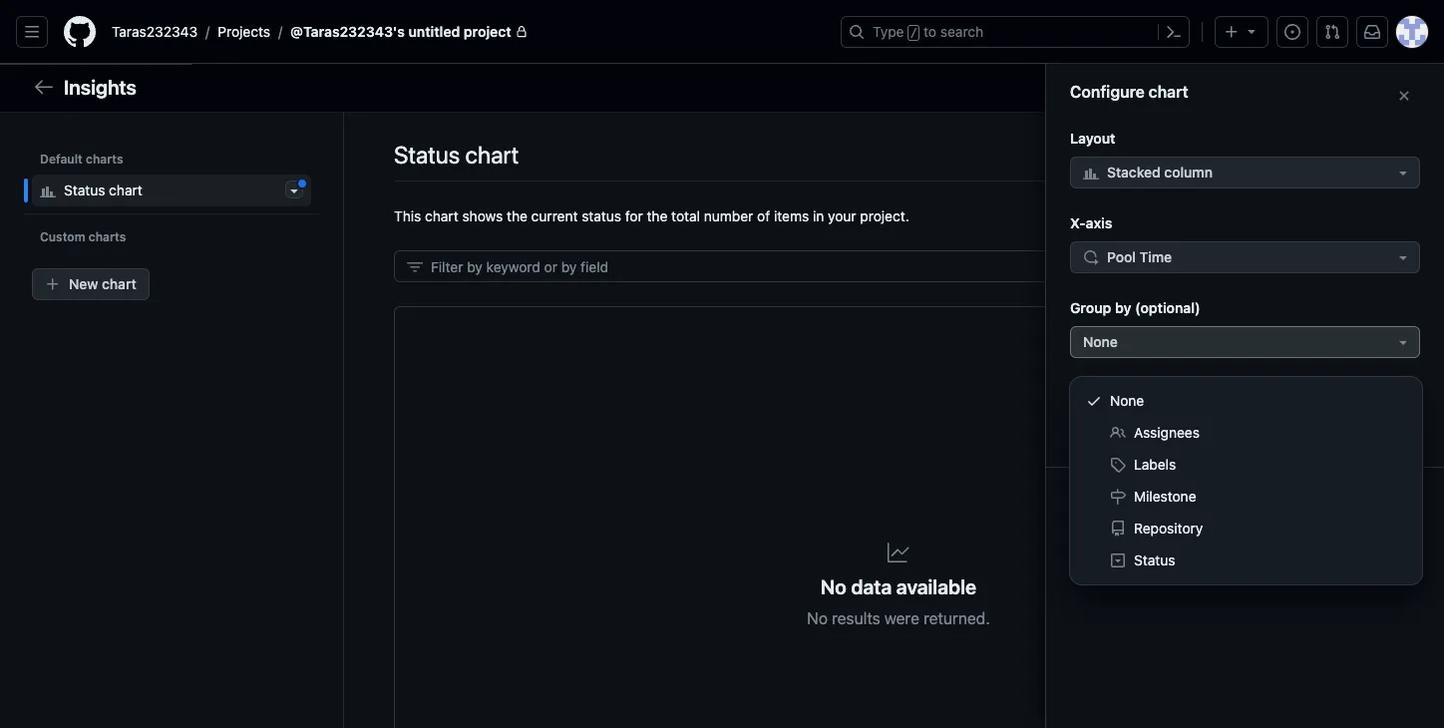 Task type: vqa. For each thing, say whether or not it's contained in the screenshot.
lock icon
yes



Task type: locate. For each thing, give the bounding box(es) containing it.
1 vertical spatial discard button
[[1193, 492, 1269, 524]]

1 horizontal spatial the
[[647, 208, 668, 225]]

chart inside button
[[102, 275, 136, 292]]

chart right new
[[102, 275, 136, 292]]

0 horizontal spatial the
[[507, 208, 528, 225]]

no for no results were returned.
[[808, 609, 828, 627]]

/ left to in the top of the page
[[911, 26, 918, 40]]

no left 'data'
[[821, 575, 847, 598]]

charts right the default
[[86, 152, 123, 167]]

default
[[40, 152, 83, 167]]

axis for x-
[[1086, 215, 1113, 232]]

status chart
[[394, 141, 519, 169], [64, 182, 143, 199]]

chart down the command palette icon
[[1149, 83, 1189, 101]]

no left results
[[808, 609, 828, 627]]

1 the from the left
[[507, 208, 528, 225]]

none radio item
[[1079, 385, 1415, 417]]

view filters region
[[394, 250, 1404, 282]]

/
[[206, 23, 210, 40], [278, 23, 283, 40], [911, 26, 918, 40]]

0 horizontal spatial status
[[64, 182, 105, 199]]

2 horizontal spatial status
[[1135, 552, 1176, 569]]

2 horizontal spatial /
[[911, 26, 918, 40]]

charts
[[86, 152, 123, 167], [89, 230, 126, 244]]

custom
[[40, 230, 85, 244]]

1 vertical spatial axis
[[1086, 384, 1113, 401]]

graph image
[[887, 540, 911, 564]]

1 vertical spatial no
[[808, 609, 828, 627]]

the right for
[[647, 208, 668, 225]]

status chart down default charts
[[64, 182, 143, 199]]

@taras232343's untitled project link
[[283, 16, 536, 48]]

total
[[672, 208, 701, 225]]

1 vertical spatial configure
[[1326, 144, 1391, 161]]

0 horizontal spatial discard button
[[1193, 492, 1269, 524]]

1 horizontal spatial discard button
[[1342, 252, 1404, 280]]

taras232343
[[112, 23, 198, 40]]

configure down sc 9kayk9 0 icon in the top right of the page
[[1326, 144, 1391, 161]]

0 vertical spatial charts
[[86, 152, 123, 167]]

status
[[394, 141, 460, 169], [64, 182, 105, 199], [1135, 552, 1176, 569]]

status down repository
[[1135, 552, 1176, 569]]

group
[[1071, 299, 1112, 316]]

0 vertical spatial discard
[[1351, 258, 1395, 273]]

command palette image
[[1166, 24, 1182, 40]]

y-
[[1071, 384, 1086, 401]]

0 vertical spatial axis
[[1086, 215, 1113, 232]]

layout
[[1071, 130, 1116, 147]]

2 axis from the top
[[1086, 384, 1113, 401]]

axis down layout
[[1086, 215, 1113, 232]]

people image
[[1111, 425, 1127, 441]]

git pull request image
[[1325, 24, 1341, 40]]

1 horizontal spatial configure
[[1326, 144, 1391, 161]]

untitled
[[409, 23, 460, 40]]

chart down default charts
[[109, 182, 143, 199]]

chart inside "link"
[[109, 182, 143, 199]]

0 vertical spatial status
[[394, 141, 460, 169]]

were
[[885, 609, 920, 627]]

configure inside the configure button
[[1326, 144, 1391, 161]]

0 vertical spatial discard button
[[1342, 252, 1404, 280]]

2 vertical spatial status
[[1135, 552, 1176, 569]]

1 vertical spatial charts
[[89, 230, 126, 244]]

close configuration pane image
[[1397, 88, 1413, 104]]

notifications image
[[1365, 24, 1381, 40]]

milestone image
[[1111, 489, 1127, 505]]

y-axis
[[1071, 384, 1113, 401]]

none menu
[[1071, 377, 1423, 585]]

the right shows
[[507, 208, 528, 225]]

projects link
[[210, 16, 278, 48]]

return to project view image
[[32, 75, 56, 99]]

no for no data available
[[821, 575, 847, 598]]

status chart up shows
[[394, 141, 519, 169]]

of
[[758, 208, 771, 225]]

0 horizontal spatial /
[[206, 23, 210, 40]]

0 vertical spatial configure
[[1071, 83, 1145, 101]]

axis up people icon
[[1086, 384, 1113, 401]]

your
[[828, 208, 857, 225]]

0 vertical spatial no
[[821, 575, 847, 598]]

1 vertical spatial discard
[[1206, 499, 1256, 516]]

repository
[[1135, 520, 1204, 537]]

configure up layout
[[1071, 83, 1145, 101]]

triangle down image
[[1244, 23, 1260, 39]]

/ right projects
[[278, 23, 283, 40]]

no
[[821, 575, 847, 598], [808, 609, 828, 627]]

discard button
[[1342, 252, 1404, 280], [1193, 492, 1269, 524]]

status down default charts
[[64, 182, 105, 199]]

check image
[[1087, 393, 1103, 409]]

taras232343 link
[[104, 16, 206, 48]]

the
[[507, 208, 528, 225], [647, 208, 668, 225]]

discard
[[1351, 258, 1395, 273], [1206, 499, 1256, 516]]

0 horizontal spatial status chart
[[64, 182, 143, 199]]

issue opened image
[[1285, 24, 1301, 40]]

single select image
[[1111, 553, 1127, 569]]

axis
[[1086, 215, 1113, 232], [1086, 384, 1113, 401]]

/ left projects
[[206, 23, 210, 40]]

list
[[104, 16, 829, 48]]

project navigation
[[0, 64, 1445, 113]]

@taras232343's untitled project
[[291, 23, 512, 40]]

labels
[[1135, 456, 1177, 473]]

by
[[1116, 299, 1132, 316]]

items
[[774, 208, 809, 225]]

status up this
[[394, 141, 460, 169]]

labels radio item
[[1079, 449, 1415, 481]]

1 horizontal spatial discard
[[1351, 258, 1395, 273]]

1 vertical spatial status
[[64, 182, 105, 199]]

configure inside configure chart region
[[1071, 83, 1145, 101]]

1 vertical spatial status chart
[[64, 182, 143, 199]]

charts right custom
[[89, 230, 126, 244]]

no results were returned.
[[808, 609, 991, 627]]

discard button inside configure chart region
[[1193, 492, 1269, 524]]

0 horizontal spatial discard
[[1206, 499, 1256, 516]]

x-axis
[[1071, 215, 1113, 232]]

status inside "radio item"
[[1135, 552, 1176, 569]]

0 vertical spatial status chart
[[394, 141, 519, 169]]

to
[[924, 23, 937, 40]]

1 axis from the top
[[1086, 215, 1113, 232]]

default charts element
[[24, 175, 319, 207]]

0 horizontal spatial configure
[[1071, 83, 1145, 101]]

/ inside type / to search
[[911, 26, 918, 40]]

chart
[[1149, 83, 1189, 101], [466, 141, 519, 169], [109, 182, 143, 199], [425, 208, 459, 225], [102, 275, 136, 292]]

configure
[[1071, 83, 1145, 101], [1326, 144, 1391, 161]]



Task type: describe. For each thing, give the bounding box(es) containing it.
chart right this
[[425, 208, 459, 225]]

tag image
[[1111, 457, 1127, 473]]

current
[[532, 208, 578, 225]]

project
[[464, 23, 512, 40]]

search
[[941, 23, 984, 40]]

type / to search
[[873, 23, 984, 40]]

discard inside view filters region
[[1351, 258, 1395, 273]]

status
[[582, 208, 622, 225]]

custom charts
[[40, 230, 126, 244]]

2 the from the left
[[647, 208, 668, 225]]

status inside "link"
[[64, 182, 105, 199]]

no data available
[[821, 575, 977, 598]]

configure chart
[[1071, 83, 1189, 101]]

status radio item
[[1079, 545, 1415, 577]]

taras232343 / projects /
[[112, 23, 283, 40]]

new chart
[[69, 275, 136, 292]]

this
[[394, 208, 421, 225]]

new chart button
[[32, 268, 149, 300]]

configure for configure chart
[[1071, 83, 1145, 101]]

list containing taras232343
[[104, 16, 829, 48]]

status chart link
[[32, 175, 311, 207]]

lock image
[[516, 26, 528, 38]]

configure chart region
[[0, 64, 1445, 728]]

charts for default charts
[[86, 152, 123, 167]]

unsaved changes image
[[298, 180, 306, 188]]

chart options image
[[286, 183, 302, 199]]

new
[[69, 275, 98, 292]]

type
[[873, 23, 905, 40]]

configure button
[[1289, 137, 1404, 169]]

sc 9kayk9 0 image
[[1389, 80, 1405, 96]]

charts for custom charts
[[89, 230, 126, 244]]

repo image
[[1111, 521, 1127, 537]]

chart inside region
[[1149, 83, 1189, 101]]

returned.
[[924, 609, 991, 627]]

1 horizontal spatial /
[[278, 23, 283, 40]]

status chart inside "link"
[[64, 182, 143, 199]]

discard inside configure chart region
[[1206, 499, 1256, 516]]

milestone radio item
[[1079, 481, 1415, 513]]

this chart shows the current status for the total number of items in your project.
[[394, 208, 910, 225]]

number
[[704, 208, 754, 225]]

chart up shows
[[466, 141, 519, 169]]

in
[[813, 208, 825, 225]]

axis for y-
[[1086, 384, 1113, 401]]

discard button inside view filters region
[[1342, 252, 1404, 280]]

Filter by keyword or by field field
[[431, 251, 1317, 281]]

/ for taras232343
[[206, 23, 210, 40]]

projects
[[218, 23, 270, 40]]

default charts
[[40, 152, 123, 167]]

1 horizontal spatial status chart
[[394, 141, 519, 169]]

data
[[852, 575, 892, 598]]

group by (optional)
[[1071, 299, 1201, 316]]

@taras232343's
[[291, 23, 405, 40]]

x-
[[1071, 215, 1086, 232]]

repository radio item
[[1079, 513, 1415, 545]]

assignees
[[1135, 424, 1200, 441]]

for
[[625, 208, 643, 225]]

results
[[832, 609, 881, 627]]

none
[[1111, 392, 1145, 409]]

homepage image
[[64, 16, 96, 48]]

shows
[[462, 208, 503, 225]]

configure for configure
[[1326, 144, 1391, 161]]

sc 9kayk9 0 image
[[407, 259, 423, 275]]

(optional)
[[1136, 299, 1201, 316]]

/ for type
[[911, 26, 918, 40]]

insights
[[64, 76, 137, 99]]

milestone
[[1135, 488, 1197, 505]]

assignees radio item
[[1079, 417, 1415, 449]]

1 horizontal spatial status
[[394, 141, 460, 169]]

plus image
[[1224, 24, 1240, 40]]

available
[[897, 575, 977, 598]]

project.
[[860, 208, 910, 225]]



